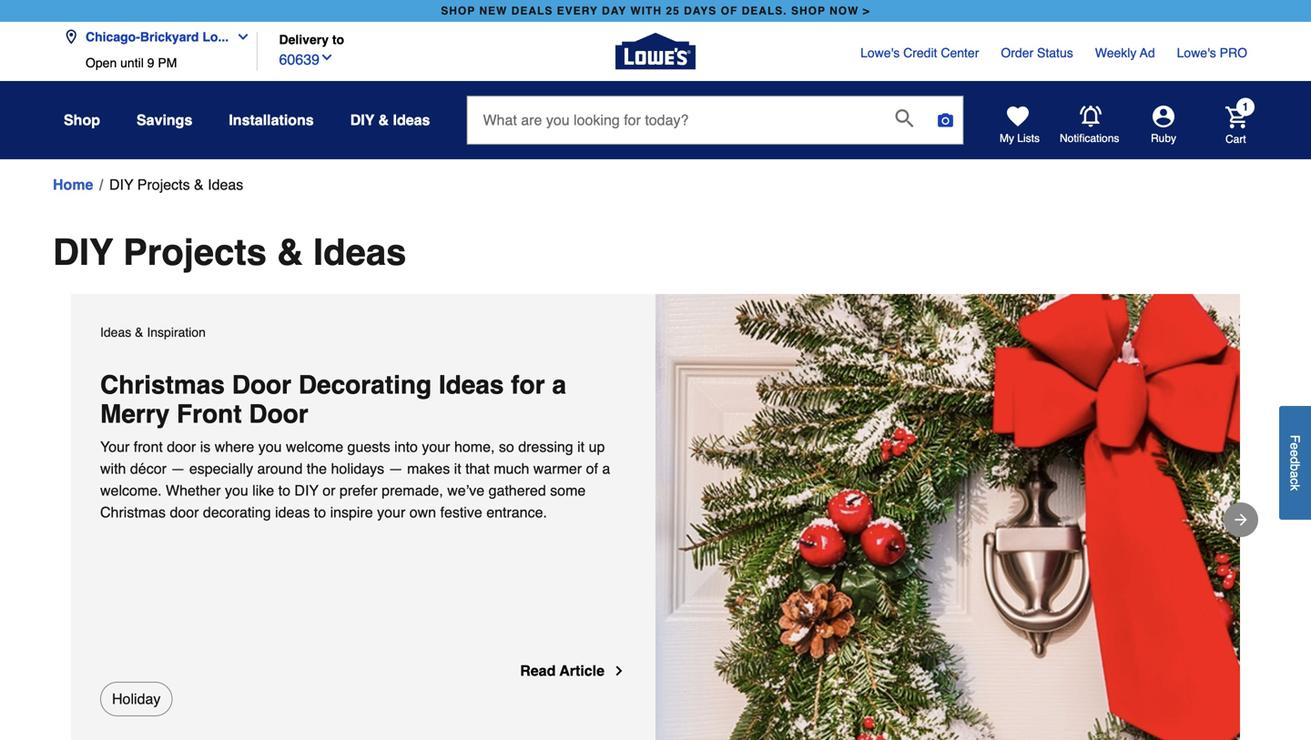 Task type: describe. For each thing, give the bounding box(es) containing it.
now
[[830, 5, 860, 17]]

>
[[863, 5, 871, 17]]

every
[[557, 5, 598, 17]]

christmas inside christmas door decorating ideas for a merry front door
[[100, 371, 225, 400]]

so
[[499, 439, 515, 456]]

ideas
[[275, 504, 310, 521]]

search image
[[896, 109, 914, 128]]

lowe's home improvement notification center image
[[1081, 106, 1102, 128]]

weekly ad link
[[1096, 44, 1156, 62]]

ideas inside button
[[393, 112, 430, 128]]

read article
[[520, 663, 605, 680]]

60639
[[279, 51, 320, 68]]

chevron down image inside 60639 button
[[320, 50, 334, 65]]

diy projects & ideas button
[[109, 174, 244, 196]]

ideas inside christmas door decorating ideas for a merry front door
[[439, 371, 504, 400]]

new
[[480, 5, 508, 17]]

a for b
[[1289, 471, 1303, 478]]

0 vertical spatial diy projects & ideas
[[109, 176, 244, 193]]

days
[[684, 5, 717, 17]]

open
[[86, 56, 117, 70]]

order status
[[1002, 46, 1074, 60]]

f e e d b a c k button
[[1280, 406, 1312, 520]]

like
[[253, 482, 274, 499]]

a inside your front door is where you welcome guests into your home, so dressing it up with décor — especially around the holidays — makes it that much warmer of a welcome. whether you like to diy or prefer premade, we've gathered some christmas door decorating ideas to inspire your own festive entrance.
[[603, 461, 611, 477]]

weekly
[[1096, 46, 1137, 60]]

front
[[134, 439, 163, 456]]

ad
[[1141, 46, 1156, 60]]

of
[[586, 461, 598, 477]]

diy inside button
[[350, 112, 375, 128]]

lists
[[1018, 132, 1040, 145]]

into
[[395, 439, 418, 456]]

premade,
[[382, 482, 443, 499]]

holidays
[[331, 461, 385, 477]]

lowe's credit center
[[861, 46, 980, 60]]

2 shop from the left
[[792, 5, 826, 17]]

deals
[[512, 5, 553, 17]]

lowe's for lowe's credit center
[[861, 46, 900, 60]]

1 e from the top
[[1289, 443, 1303, 450]]

with
[[631, 5, 662, 17]]

front
[[177, 400, 242, 429]]

open until 9 pm
[[86, 56, 177, 70]]

delivery to
[[279, 32, 344, 47]]

a for for
[[552, 371, 567, 400]]

home link
[[53, 174, 93, 196]]

for
[[511, 371, 545, 400]]

makes
[[407, 461, 450, 477]]

installations button
[[229, 104, 314, 137]]

lowe's pro
[[1178, 46, 1248, 60]]

lo...
[[203, 30, 229, 44]]

chicago-brickyard lo... button
[[64, 19, 258, 56]]

decorating
[[299, 371, 432, 400]]

merry
[[100, 400, 170, 429]]

decorating
[[203, 504, 271, 521]]

day
[[602, 5, 627, 17]]

the
[[307, 461, 327, 477]]

order status link
[[1002, 44, 1074, 62]]

shop
[[64, 112, 100, 128]]

1 vertical spatial diy projects & ideas
[[53, 231, 407, 273]]

ideas inside button
[[208, 176, 244, 193]]

25
[[666, 5, 680, 17]]

1 — from the left
[[171, 461, 185, 477]]

home
[[53, 176, 93, 193]]

1 vertical spatial door
[[170, 504, 199, 521]]

center
[[941, 46, 980, 60]]

diy inside your front door is where you welcome guests into your home, so dressing it up with décor — especially around the holidays — makes it that much warmer of a welcome. whether you like to diy or prefer premade, we've gathered some christmas door decorating ideas to inspire your own festive entrance.
[[295, 482, 319, 499]]

1 horizontal spatial it
[[578, 439, 585, 456]]

ideas & inspiration
[[100, 325, 206, 340]]

order
[[1002, 46, 1034, 60]]

holiday
[[112, 691, 161, 708]]

1 horizontal spatial your
[[422, 439, 451, 456]]

f
[[1289, 435, 1303, 443]]

pm
[[158, 56, 177, 70]]

holiday link
[[100, 682, 173, 717]]

around
[[257, 461, 303, 477]]

chicago-brickyard lo...
[[86, 30, 229, 44]]

read article link
[[520, 661, 627, 682]]

of
[[721, 5, 738, 17]]

installations
[[229, 112, 314, 128]]

welcome.
[[100, 482, 162, 499]]

christmas door decorating ideas for a merry front door link
[[100, 371, 627, 429]]

my
[[1000, 132, 1015, 145]]

0 vertical spatial to
[[332, 32, 344, 47]]

shop new deals every day with 25 days of deals. shop now >
[[441, 5, 871, 17]]

ruby button
[[1121, 106, 1208, 146]]

1 horizontal spatial you
[[258, 439, 282, 456]]

shop new deals every day with 25 days of deals. shop now > link
[[438, 0, 874, 22]]



Task type: vqa. For each thing, say whether or not it's contained in the screenshot.
a to the middle
yes



Task type: locate. For each thing, give the bounding box(es) containing it.
2 lowe's from the left
[[1178, 46, 1217, 60]]

0 vertical spatial chevron down image
[[229, 30, 251, 44]]

my lists
[[1000, 132, 1040, 145]]

a inside christmas door decorating ideas for a merry front door
[[552, 371, 567, 400]]

—
[[171, 461, 185, 477], [389, 461, 403, 477]]

1 horizontal spatial chevron down image
[[320, 50, 334, 65]]

my lists link
[[1000, 106, 1040, 146]]

you up around at the left of page
[[258, 439, 282, 456]]

1 horizontal spatial —
[[389, 461, 403, 477]]

savings
[[137, 112, 193, 128]]

a right 'of'
[[603, 461, 611, 477]]

& inside diy & ideas button
[[379, 112, 389, 128]]

a snowy evergreen wreath with pinecones, apples, berries and an offset red bow on a white door. image
[[656, 294, 1241, 741]]

door up 'where' at the bottom
[[232, 371, 292, 400]]

2 christmas from the top
[[100, 504, 166, 521]]

weekly ad
[[1096, 46, 1156, 60]]

door left is
[[167, 439, 196, 456]]

a up k
[[1289, 471, 1303, 478]]

ruby
[[1152, 132, 1177, 145]]

b
[[1289, 464, 1303, 471]]

diy & ideas
[[350, 112, 430, 128]]

some
[[550, 482, 586, 499]]

door
[[167, 439, 196, 456], [170, 504, 199, 521]]

2 e from the top
[[1289, 450, 1303, 457]]

location image
[[64, 30, 78, 44]]

shop left the now
[[792, 5, 826, 17]]

article
[[560, 663, 605, 680]]

deals.
[[742, 5, 788, 17]]

read
[[520, 663, 556, 680]]

2 horizontal spatial a
[[1289, 471, 1303, 478]]

k
[[1289, 485, 1303, 491]]

2 — from the left
[[389, 461, 403, 477]]

your
[[100, 439, 130, 456]]

chevron down image inside chicago-brickyard lo... button
[[229, 30, 251, 44]]

entrance.
[[487, 504, 547, 521]]

d
[[1289, 457, 1303, 464]]

pro
[[1221, 46, 1248, 60]]

projects inside button
[[137, 176, 190, 193]]

inspire
[[330, 504, 373, 521]]

much
[[494, 461, 530, 477]]

status
[[1038, 46, 1074, 60]]

credit
[[904, 46, 938, 60]]

christmas down ideas & inspiration
[[100, 371, 225, 400]]

chevron down image
[[229, 30, 251, 44], [320, 50, 334, 65]]

until
[[120, 56, 144, 70]]

— down into
[[389, 461, 403, 477]]

diy right home
[[109, 176, 133, 193]]

shop
[[441, 5, 476, 17], [792, 5, 826, 17]]

a right for
[[552, 371, 567, 400]]

especially
[[189, 461, 253, 477]]

chicago-
[[86, 30, 140, 44]]

projects down savings button
[[137, 176, 190, 193]]

it left that
[[454, 461, 462, 477]]

diy projects & ideas down diy projects & ideas button
[[53, 231, 407, 273]]

1
[[1243, 101, 1249, 113]]

0 vertical spatial projects
[[137, 176, 190, 193]]

1 vertical spatial you
[[225, 482, 248, 499]]

chevron down image left the delivery
[[229, 30, 251, 44]]

lowe's for lowe's pro
[[1178, 46, 1217, 60]]

diy & ideas button
[[350, 104, 430, 137]]

gathered
[[489, 482, 546, 499]]

shop button
[[64, 104, 100, 137]]

1 shop from the left
[[441, 5, 476, 17]]

christmas down welcome.
[[100, 504, 166, 521]]

1 vertical spatial projects
[[123, 231, 267, 273]]

shop left 'new'
[[441, 5, 476, 17]]

lowe's home improvement cart image
[[1226, 106, 1248, 128]]

c
[[1289, 478, 1303, 485]]

a inside button
[[1289, 471, 1303, 478]]

décor
[[130, 461, 167, 477]]

0 horizontal spatial you
[[225, 482, 248, 499]]

prefer
[[340, 482, 378, 499]]

or
[[323, 482, 336, 499]]

0 horizontal spatial your
[[377, 504, 406, 521]]

your up the 'makes'
[[422, 439, 451, 456]]

lowe's left pro
[[1178, 46, 1217, 60]]

where
[[215, 439, 254, 456]]

christmas inside your front door is where you welcome guests into your home, so dressing it up with décor — especially around the holidays — makes it that much warmer of a welcome. whether you like to diy or prefer premade, we've gathered some christmas door decorating ideas to inspire your own festive entrance.
[[100, 504, 166, 521]]

0 horizontal spatial lowe's
[[861, 46, 900, 60]]

to right like
[[278, 482, 291, 499]]

1 vertical spatial chevron down image
[[320, 50, 334, 65]]

to right the delivery
[[332, 32, 344, 47]]

0 vertical spatial it
[[578, 439, 585, 456]]

notifications
[[1060, 132, 1120, 145]]

— up whether
[[171, 461, 185, 477]]

chevron down image down the delivery to
[[320, 50, 334, 65]]

to down or
[[314, 504, 326, 521]]

60639 button
[[279, 47, 334, 71]]

your
[[422, 439, 451, 456], [377, 504, 406, 521]]

it left up
[[578, 439, 585, 456]]

up
[[589, 439, 605, 456]]

1 horizontal spatial a
[[603, 461, 611, 477]]

1 lowe's from the left
[[861, 46, 900, 60]]

diy projects & ideas down savings button
[[109, 176, 244, 193]]

1 christmas from the top
[[100, 371, 225, 400]]

0 horizontal spatial a
[[552, 371, 567, 400]]

christmas
[[100, 371, 225, 400], [100, 504, 166, 521]]

own
[[410, 504, 436, 521]]

1 horizontal spatial shop
[[792, 5, 826, 17]]

brickyard
[[140, 30, 199, 44]]

lowe's home improvement logo image
[[616, 11, 696, 92]]

1 horizontal spatial to
[[314, 504, 326, 521]]

your front door is where you welcome guests into your home, so dressing it up with décor — especially around the holidays — makes it that much warmer of a welcome. whether you like to diy or prefer premade, we've gathered some christmas door decorating ideas to inspire your own festive entrance.
[[100, 439, 611, 521]]

lowe's left the "credit"
[[861, 46, 900, 60]]

diy inside button
[[109, 176, 133, 193]]

lowe's credit center link
[[861, 44, 980, 62]]

1 horizontal spatial lowe's
[[1178, 46, 1217, 60]]

& inside diy projects & ideas button
[[194, 176, 204, 193]]

None search field
[[467, 96, 964, 162]]

0 horizontal spatial to
[[278, 482, 291, 499]]

0 vertical spatial you
[[258, 439, 282, 456]]

diy right installations
[[350, 112, 375, 128]]

warmer
[[534, 461, 582, 477]]

e up b
[[1289, 450, 1303, 457]]

projects down diy projects & ideas button
[[123, 231, 267, 273]]

dressing
[[519, 439, 574, 456]]

diy projects & ideas
[[109, 176, 244, 193], [53, 231, 407, 273]]

f e e d b a c k
[[1289, 435, 1303, 491]]

door up welcome
[[249, 400, 309, 429]]

0 horizontal spatial it
[[454, 461, 462, 477]]

arrow right image
[[1233, 511, 1251, 529]]

e up d
[[1289, 443, 1303, 450]]

diy left or
[[295, 482, 319, 499]]

2 vertical spatial to
[[314, 504, 326, 521]]

0 horizontal spatial shop
[[441, 5, 476, 17]]

whether
[[166, 482, 221, 499]]

with
[[100, 461, 126, 477]]

welcome
[[286, 439, 344, 456]]

chevron right image
[[612, 664, 627, 679]]

0 vertical spatial door
[[167, 439, 196, 456]]

9
[[147, 56, 154, 70]]

christmas door decorating ideas for a merry front door
[[100, 371, 574, 429]]

lowe's home improvement lists image
[[1008, 106, 1030, 128]]

1 vertical spatial your
[[377, 504, 406, 521]]

you up "decorating"
[[225, 482, 248, 499]]

projects
[[137, 176, 190, 193], [123, 231, 267, 273]]

ideas
[[393, 112, 430, 128], [208, 176, 244, 193], [313, 231, 407, 273], [100, 325, 131, 340], [439, 371, 504, 400]]

that
[[466, 461, 490, 477]]

1 vertical spatial to
[[278, 482, 291, 499]]

guests
[[348, 439, 391, 456]]

delivery
[[279, 32, 329, 47]]

we've
[[448, 482, 485, 499]]

festive
[[441, 504, 483, 521]]

1 vertical spatial it
[[454, 461, 462, 477]]

diy down home link
[[53, 231, 113, 273]]

2 horizontal spatial to
[[332, 32, 344, 47]]

inspiration
[[147, 325, 206, 340]]

1 vertical spatial christmas
[[100, 504, 166, 521]]

a
[[552, 371, 567, 400], [603, 461, 611, 477], [1289, 471, 1303, 478]]

0 vertical spatial your
[[422, 439, 451, 456]]

is
[[200, 439, 211, 456]]

0 horizontal spatial —
[[171, 461, 185, 477]]

your down premade, on the left of the page
[[377, 504, 406, 521]]

0 horizontal spatial chevron down image
[[229, 30, 251, 44]]

door down whether
[[170, 504, 199, 521]]

Search Query text field
[[468, 97, 881, 144]]

e
[[1289, 443, 1303, 450], [1289, 450, 1303, 457]]

home,
[[455, 439, 495, 456]]

savings button
[[137, 104, 193, 137]]

camera image
[[937, 111, 955, 129]]

0 vertical spatial christmas
[[100, 371, 225, 400]]

&
[[379, 112, 389, 128], [194, 176, 204, 193], [277, 231, 303, 273], [135, 325, 143, 340]]

lowe's
[[861, 46, 900, 60], [1178, 46, 1217, 60]]



